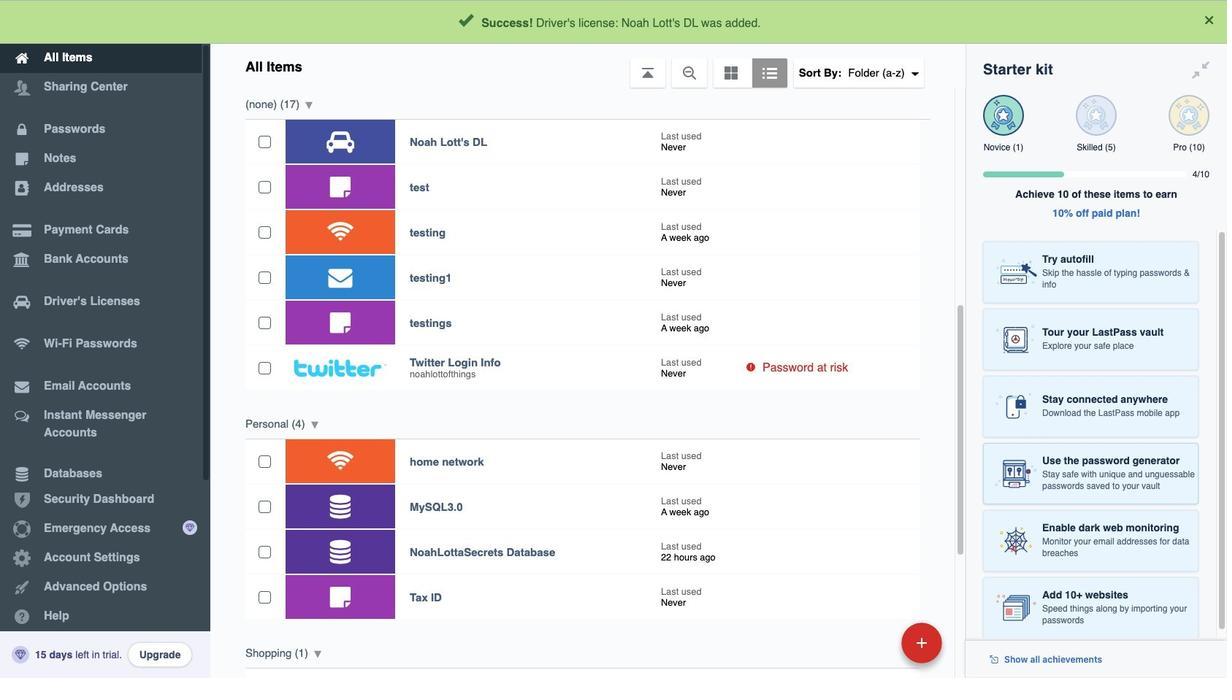 Task type: locate. For each thing, give the bounding box(es) containing it.
new item element
[[801, 622, 948, 664]]

alert
[[0, 0, 1227, 44]]

search my vault text field
[[352, 6, 936, 38]]



Task type: describe. For each thing, give the bounding box(es) containing it.
main navigation navigation
[[0, 0, 210, 679]]

Search search field
[[352, 6, 936, 38]]

vault options navigation
[[210, 44, 966, 88]]

new item navigation
[[801, 619, 951, 679]]



Task type: vqa. For each thing, say whether or not it's contained in the screenshot.
LastPass IMAGE
no



